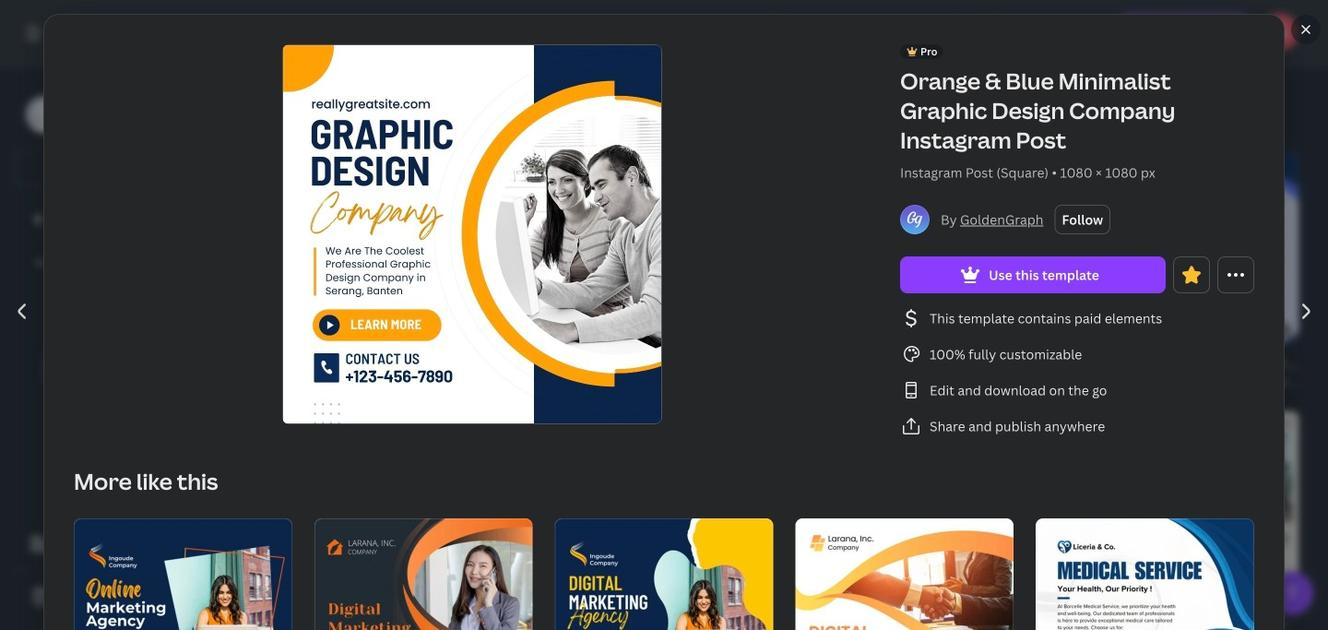 Task type: describe. For each thing, give the bounding box(es) containing it.
orange and yellow digital marketing instagram post image
[[796, 519, 1014, 630]]

orange black digital marketing agency instagram post image
[[74, 519, 292, 630]]

1 instagram post templates image from the left
[[994, 0, 1299, 52]]

orange simple our services instagram post image
[[468, 153, 659, 344]]

black & white gradient digital marketing instagram post image
[[681, 412, 873, 603]]

black & yellow minimalist digital marketing instagram post image
[[555, 519, 774, 630]]

blue and white simple minimalist gradient annual meeting instagram post image
[[895, 153, 1086, 344]]

2 filter options selected element
[[358, 84, 377, 103]]

create a blank instagram post element
[[255, 153, 446, 344]]

blue modern medical service instagram post image
[[1037, 519, 1255, 630]]



Task type: vqa. For each thing, say whether or not it's contained in the screenshot.
Blue and White Simple Minimalist Gradient Annual Meeting Instagram Post image
yes



Task type: locate. For each thing, give the bounding box(es) containing it.
blue corporate global consulting services instagram post image
[[1108, 153, 1299, 344]]

orange & blue minimalist graphic design company instagram post image
[[283, 45, 662, 423], [255, 411, 446, 602]]

instagram post templates image
[[994, 0, 1299, 52], [1091, 0, 1207, 3]]

None search field
[[775, 15, 996, 52]]

white black minimalist business quote instagram post image
[[895, 412, 1086, 603]]

2 instagram post templates image from the left
[[1091, 0, 1207, 3]]

list
[[901, 307, 1255, 437]]

orange professional course instagram post image
[[468, 412, 659, 603]]

top level navigation element
[[162, 15, 730, 52]]

orange digital marketing instagram post image
[[314, 519, 533, 630]]



